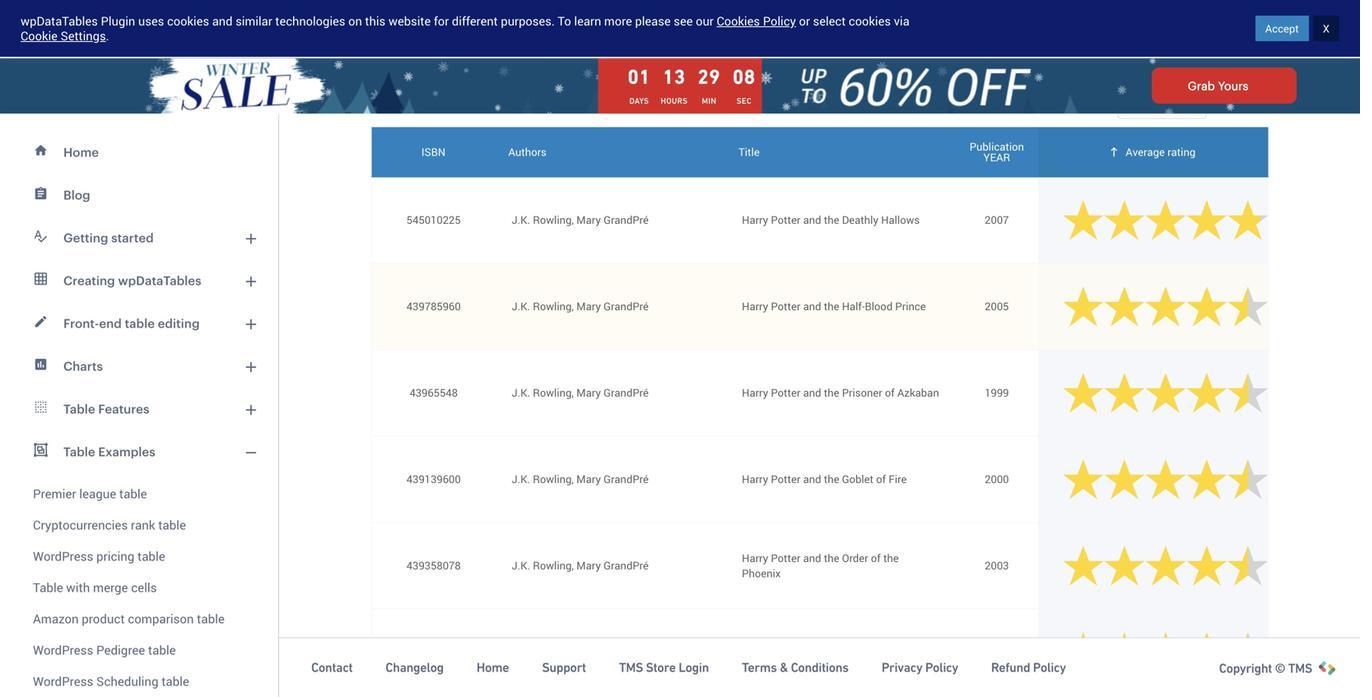 Task type: locate. For each thing, give the bounding box(es) containing it.
rowling, for 545010225
[[533, 213, 574, 228]]

4 potter from the top
[[771, 472, 801, 487]]

0 vertical spatial table
[[63, 402, 95, 416]]

2 j.k. from the top
[[512, 299, 531, 314]]

home link up blog
[[10, 131, 269, 174]]

j.k. rowling, mary grandpré
[[512, 213, 649, 228], [512, 299, 649, 314], [512, 386, 649, 401], [512, 472, 649, 487], [512, 559, 649, 574]]

.
[[106, 28, 109, 44]]

table for rank
[[158, 517, 186, 534]]

the for half-
[[824, 299, 840, 314]]

privacy
[[882, 661, 923, 676]]

cryptocurrencies rank table
[[33, 517, 186, 534]]

support
[[542, 661, 586, 676]]

tms left store
[[619, 661, 643, 676]]

potter for harry potter and the order of the phoenix
[[771, 551, 801, 566]]

table down the wordpress pedigree table link
[[162, 673, 189, 690]]

entries
[[1221, 96, 1256, 110]]

2 vertical spatial of
[[871, 551, 881, 566]]

4 grandpré from the top
[[604, 472, 649, 487]]

kathryn stockett
[[512, 645, 593, 660]]

3 wordpress from the top
[[33, 673, 93, 690]]

table down charts
[[63, 402, 95, 416]]

table inside the wordpress pricing table link
[[138, 548, 165, 565]]

fire
[[889, 472, 907, 487]]

table for league
[[119, 486, 147, 503]]

comparison
[[128, 611, 194, 628]]

x button
[[1314, 16, 1340, 41]]

1 potter from the top
[[771, 213, 801, 228]]

1 horizontal spatial cookies
[[849, 13, 891, 29]]

and left order
[[804, 551, 822, 566]]

wpdatatables up editing
[[118, 273, 201, 288]]

of for goblet
[[877, 472, 886, 487]]

the for deathly
[[824, 213, 840, 228]]

j.k. rowling, mary grandpré for 545010225
[[512, 213, 649, 228]]

league
[[79, 486, 116, 503]]

policy right refund
[[1034, 661, 1067, 676]]

goblet
[[842, 472, 874, 487]]

table inside cryptocurrencies rank table link
[[158, 517, 186, 534]]

cookies right uses
[[167, 13, 209, 29]]

charts link
[[10, 345, 269, 388]]

home
[[63, 145, 99, 159], [477, 661, 509, 676]]

the
[[742, 645, 760, 660]]

and left deathly
[[804, 213, 822, 228]]

product
[[82, 611, 125, 628]]

wordpress down wordpress pedigree table
[[33, 673, 93, 690]]

2 horizontal spatial policy
[[1034, 661, 1067, 676]]

table inside amazon product comparison table link
[[197, 611, 225, 628]]

and inside harry potter and the order of the phoenix
[[804, 551, 822, 566]]

wordpress for wordpress pricing table
[[33, 548, 93, 565]]

1 horizontal spatial wpdatatables
[[118, 273, 201, 288]]

print button
[[489, 48, 563, 81]]

5 grandpré from the top
[[604, 559, 649, 574]]

0 vertical spatial wordpress
[[33, 548, 93, 565]]

potter left "half-"
[[771, 299, 801, 314]]

3 potter from the top
[[771, 386, 801, 401]]

1 vertical spatial table
[[63, 445, 95, 459]]

table for pedigree
[[148, 642, 176, 659]]

via
[[894, 13, 910, 29]]

table right end at the left of the page
[[125, 316, 155, 331]]

table inside wordpress scheduling table link
[[162, 673, 189, 690]]

4 j.k. rowling, mary grandpré from the top
[[512, 472, 649, 487]]

policy for refund policy
[[1034, 661, 1067, 676]]

table up "cells"
[[138, 548, 165, 565]]

learn
[[575, 13, 602, 29]]

2 potter from the top
[[771, 299, 801, 314]]

5 potter from the top
[[771, 551, 801, 566]]

accept
[[1266, 21, 1300, 36]]

grandpré
[[604, 213, 649, 228], [604, 299, 649, 314], [604, 386, 649, 401], [604, 472, 649, 487], [604, 559, 649, 574]]

creating wpdatatables link
[[10, 259, 269, 302]]

j.k.
[[512, 213, 531, 228], [512, 299, 531, 314], [512, 386, 531, 401], [512, 472, 531, 487], [512, 559, 531, 574]]

potter inside harry potter and the order of the phoenix
[[771, 551, 801, 566]]

2 wordpress from the top
[[33, 642, 93, 659]]

grandpré for harry potter and the goblet of fire
[[604, 472, 649, 487]]

of for order
[[871, 551, 881, 566]]

started
[[1259, 21, 1298, 36]]

1 grandpré from the top
[[604, 213, 649, 228]]

and left "similar"
[[212, 13, 233, 29]]

4 ★★★★★ from the top
[[1063, 451, 1269, 507]]

harry potter and the goblet of fire
[[742, 472, 907, 487]]

4 harry from the top
[[742, 472, 769, 487]]

table features
[[63, 402, 149, 416]]

wordpress down "amazon"
[[33, 642, 93, 659]]

1 horizontal spatial home
[[477, 661, 509, 676]]

tms right ©
[[1289, 661, 1313, 676]]

grab
[[1189, 79, 1216, 92]]

3 grandpré from the top
[[604, 386, 649, 401]]

of inside harry potter and the order of the phoenix
[[871, 551, 881, 566]]

the left goblet
[[824, 472, 840, 487]]

2 rowling, from the top
[[533, 299, 574, 314]]

★★★★★ for 2005
[[1063, 278, 1269, 334]]

0 horizontal spatial wpdatatables
[[21, 13, 98, 29]]

features
[[98, 402, 149, 416]]

0 vertical spatial home
[[63, 145, 99, 159]]

terms & conditions
[[742, 661, 849, 676]]

table
[[125, 316, 155, 331], [119, 486, 147, 503], [158, 517, 186, 534], [138, 548, 165, 565], [197, 611, 225, 628], [148, 642, 176, 659], [162, 673, 189, 690]]

1 vertical spatial of
[[877, 472, 886, 487]]

the help
[[742, 645, 785, 660]]

439785960
[[407, 299, 461, 314]]

sec
[[737, 96, 752, 106]]

publication
[[970, 139, 1025, 154]]

0 horizontal spatial home
[[63, 145, 99, 159]]

1 wordpress from the top
[[33, 548, 93, 565]]

the left "half-"
[[824, 299, 840, 314]]

5 j.k. from the top
[[512, 559, 531, 574]]

1 horizontal spatial tms
[[1289, 661, 1313, 676]]

harry for harry potter and the deathly hallows
[[742, 213, 769, 228]]

1 horizontal spatial home link
[[477, 660, 509, 676]]

and for harry potter and the order of the phoenix
[[804, 551, 822, 566]]

policy right privacy
[[926, 661, 959, 676]]

j.k. for 439358078
[[512, 559, 531, 574]]

1 j.k. rowling, mary grandpré from the top
[[512, 213, 649, 228]]

potter left prisoner at right bottom
[[771, 386, 801, 401]]

2 vertical spatial wordpress
[[33, 673, 93, 690]]

stockett
[[552, 645, 593, 660]]

contact
[[311, 661, 353, 676]]

home left support link
[[477, 661, 509, 676]]

grab yours link
[[1152, 68, 1297, 104]]

wordpress
[[33, 548, 93, 565], [33, 642, 93, 659], [33, 673, 93, 690]]

table left with
[[33, 580, 63, 596]]

table with merge cells
[[33, 580, 157, 596]]

blood
[[865, 299, 893, 314]]

isbn: activate to sort column ascending element
[[372, 127, 496, 177]]

potter left goblet
[[771, 472, 801, 487]]

5 rowling, from the top
[[533, 559, 574, 574]]

29
[[698, 65, 721, 88]]

end
[[99, 316, 122, 331]]

the left deathly
[[824, 213, 840, 228]]

and left prisoner at right bottom
[[804, 386, 822, 401]]

wpdatatables
[[21, 13, 98, 29], [118, 273, 201, 288]]

5 ★★★★★ from the top
[[1063, 538, 1269, 593]]

refund policy
[[992, 661, 1067, 676]]

the left order
[[824, 551, 840, 566]]

j.k. for 545010225
[[512, 213, 531, 228]]

2009
[[985, 645, 1010, 660]]

publication year: activate to sort column ascending element
[[956, 127, 1039, 177]]

1 horizontal spatial policy
[[926, 661, 959, 676]]

1 vertical spatial home link
[[477, 660, 509, 676]]

home link left kathryn
[[477, 660, 509, 676]]

0 vertical spatial wpdatatables
[[21, 13, 98, 29]]

table inside premier league table link
[[119, 486, 147, 503]]

table right comparison
[[197, 611, 225, 628]]

azkaban
[[898, 386, 940, 401]]

similar
[[236, 13, 272, 29]]

2 mary from the top
[[577, 299, 601, 314]]

table up cryptocurrencies rank table link
[[119, 486, 147, 503]]

editing
[[158, 316, 200, 331]]

refund policy link
[[992, 660, 1067, 676]]

3 j.k. from the top
[[512, 386, 531, 401]]

table inside front-end table editing link
[[125, 316, 155, 331]]

2 vertical spatial table
[[33, 580, 63, 596]]

1 mary from the top
[[577, 213, 601, 228]]

publication year
[[970, 139, 1025, 165]]

policy left or
[[763, 13, 797, 29]]

home up blog
[[63, 145, 99, 159]]

get started
[[1239, 21, 1298, 36]]

half-
[[842, 299, 865, 314]]

table for table with merge cells
[[33, 580, 63, 596]]

6 ★★★★★ from the top
[[1063, 624, 1269, 680]]

table examples link
[[10, 431, 269, 474]]

3 mary from the top
[[577, 386, 601, 401]]

rowling, for 439139600
[[533, 472, 574, 487]]

the for order
[[824, 551, 840, 566]]

and for harry potter and the prisoner of azkaban
[[804, 386, 822, 401]]

table right rank
[[158, 517, 186, 534]]

2 grandpré from the top
[[604, 299, 649, 314]]

premier league table
[[33, 486, 147, 503]]

2 ★★★★★ from the top
[[1063, 278, 1269, 334]]

title
[[739, 145, 760, 159]]

j.k. rowling, mary grandpré for 439139600
[[512, 472, 649, 487]]

store
[[646, 661, 676, 676]]

harry potter and the order of the phoenix
[[742, 551, 899, 581]]

10 button
[[1130, 90, 1196, 118]]

table inside the wordpress pedigree table link
[[148, 642, 176, 659]]

table for pricing
[[138, 548, 165, 565]]

the left prisoner at right bottom
[[824, 386, 840, 401]]

getting started
[[63, 231, 154, 245]]

2 harry from the top
[[742, 299, 769, 314]]

mary
[[577, 213, 601, 228], [577, 299, 601, 314], [577, 386, 601, 401], [577, 472, 601, 487], [577, 559, 601, 574]]

wpdatatables left .
[[21, 13, 98, 29]]

cookies left the via
[[849, 13, 891, 29]]

tms store login
[[619, 661, 709, 676]]

0 horizontal spatial cookies
[[167, 13, 209, 29]]

5 mary from the top
[[577, 559, 601, 574]]

1 harry from the top
[[742, 213, 769, 228]]

0 vertical spatial home link
[[10, 131, 269, 174]]

1 rowling, from the top
[[533, 213, 574, 228]]

cells
[[131, 580, 157, 596]]

table with merge cells link
[[10, 573, 269, 604]]

and left goblet
[[804, 472, 822, 487]]

0 horizontal spatial tms
[[619, 661, 643, 676]]

changelog
[[386, 661, 444, 676]]

hallows
[[882, 213, 920, 228]]

mary for 439785960
[[577, 299, 601, 314]]

and for harry potter and the deathly hallows
[[804, 213, 822, 228]]

tms
[[619, 661, 643, 676], [1289, 661, 1313, 676]]

3 j.k. rowling, mary grandpré from the top
[[512, 386, 649, 401]]

see
[[674, 13, 693, 29]]

3 harry from the top
[[742, 386, 769, 401]]

★★★★★ for 1999
[[1063, 365, 1269, 420]]

and inside wpdatatables plugin uses cookies and similar technologies on this website for different purposes. to learn more please see our cookies policy or select cookies via cookie settings .
[[212, 13, 233, 29]]

1 vertical spatial wpdatatables
[[118, 273, 201, 288]]

potter for harry potter and the half-blood prince
[[771, 299, 801, 314]]

and left "half-"
[[804, 299, 822, 314]]

1 j.k. from the top
[[512, 213, 531, 228]]

harry potter and the half-blood prince
[[742, 299, 926, 314]]

website
[[389, 13, 431, 29]]

2003
[[985, 559, 1010, 574]]

1 vertical spatial home
[[477, 661, 509, 676]]

blog
[[63, 188, 90, 202]]

of right prisoner at right bottom
[[885, 386, 895, 401]]

2 j.k. rowling, mary grandpré from the top
[[512, 299, 649, 314]]

isbn
[[422, 145, 446, 159]]

policy for privacy policy
[[926, 661, 959, 676]]

title: activate to sort column ascending element
[[726, 127, 956, 177]]

table for end
[[125, 316, 155, 331]]

4 rowling, from the top
[[533, 472, 574, 487]]

0 vertical spatial of
[[885, 386, 895, 401]]

1 vertical spatial wordpress
[[33, 642, 93, 659]]

home link
[[10, 131, 269, 174], [477, 660, 509, 676]]

harry potter and the prisoner of azkaban
[[742, 386, 940, 401]]

table up the premier league table
[[63, 445, 95, 459]]

wordpress up with
[[33, 548, 93, 565]]

1 ★★★★★ from the top
[[1063, 192, 1269, 247]]

mary for 43965548
[[577, 386, 601, 401]]

5 harry from the top
[[742, 551, 769, 566]]

potter up phoenix
[[771, 551, 801, 566]]

refund
[[992, 661, 1031, 676]]

0 horizontal spatial policy
[[763, 13, 797, 29]]

table down comparison
[[148, 642, 176, 659]]

4 mary from the top
[[577, 472, 601, 487]]

potter left deathly
[[771, 213, 801, 228]]

of left fire
[[877, 472, 886, 487]]

4 j.k. from the top
[[512, 472, 531, 487]]

5 j.k. rowling, mary grandpré from the top
[[512, 559, 649, 574]]

cookies
[[167, 13, 209, 29], [849, 13, 891, 29]]

contact link
[[311, 660, 353, 676]]

wordpress for wordpress scheduling table
[[33, 673, 93, 690]]

3 ★★★★★ from the top
[[1063, 365, 1269, 420]]

of right order
[[871, 551, 881, 566]]

with
[[66, 580, 90, 596]]

3 rowling, from the top
[[533, 386, 574, 401]]

support link
[[542, 660, 586, 676]]

harry inside harry potter and the order of the phoenix
[[742, 551, 769, 566]]



Task type: vqa. For each thing, say whether or not it's contained in the screenshot.


Task type: describe. For each thing, give the bounding box(es) containing it.
the for goblet
[[824, 472, 840, 487]]

settings
[[61, 28, 106, 44]]

days
[[630, 96, 649, 106]]

grandpré for harry potter and the order of the phoenix
[[604, 559, 649, 574]]

439139600
[[407, 472, 461, 487]]

cookies
[[717, 13, 760, 29]]

this
[[365, 13, 386, 29]]

purposes.
[[501, 13, 555, 29]]

phoenix
[[742, 566, 781, 581]]

table for table examples
[[63, 445, 95, 459]]

2005
[[985, 299, 1010, 314]]

tms store login link
[[619, 660, 709, 676]]

★★★★★ for 2009
[[1063, 624, 1269, 680]]

★★★★★ for 2000
[[1063, 451, 1269, 507]]

0 horizontal spatial home link
[[10, 131, 269, 174]]

and for harry potter and the goblet of fire
[[804, 472, 822, 487]]

399155341
[[407, 645, 461, 660]]

2000
[[985, 472, 1010, 487]]

wordpress pricing table link
[[10, 541, 269, 573]]

policy inside wpdatatables plugin uses cookies and similar technologies on this website for different purposes. to learn more please see our cookies policy or select cookies via cookie settings .
[[763, 13, 797, 29]]

rowling, for 439358078
[[533, 559, 574, 574]]

Search form search field
[[346, 17, 899, 40]]

j.k. for 43965548
[[512, 386, 531, 401]]

13
[[663, 65, 686, 88]]

cryptocurrencies rank table link
[[10, 510, 269, 541]]

scheduling
[[96, 673, 159, 690]]

rowling, for 439785960
[[533, 299, 574, 314]]

to
[[558, 13, 572, 29]]

order
[[842, 551, 869, 566]]

j.k. for 439139600
[[512, 472, 531, 487]]

login
[[679, 661, 709, 676]]

2 cookies from the left
[[849, 13, 891, 29]]

authors: activate to sort column ascending element
[[496, 127, 726, 177]]

the for prisoner
[[824, 386, 840, 401]]

harry for harry potter and the order of the phoenix
[[742, 551, 769, 566]]

amazon product comparison table
[[33, 611, 225, 628]]

charts
[[63, 359, 103, 374]]

harry for harry potter and the prisoner of azkaban
[[742, 386, 769, 401]]

pedigree
[[96, 642, 145, 659]]

premier
[[33, 486, 76, 503]]

1999
[[985, 386, 1010, 401]]

table for scheduling
[[162, 673, 189, 690]]

grandpré for harry potter and the prisoner of azkaban
[[604, 386, 649, 401]]

j.k. rowling, mary grandpré for 439785960
[[512, 299, 649, 314]]

print
[[523, 57, 548, 72]]

the right order
[[884, 551, 899, 566]]

j.k. rowling, mary grandpré for 439358078
[[512, 559, 649, 574]]

and for harry potter and the half-blood prince
[[804, 299, 822, 314]]

rowling, for 43965548
[[533, 386, 574, 401]]

please
[[635, 13, 671, 29]]

wordpress scheduling table
[[33, 673, 189, 690]]

creating wpdatatables
[[63, 273, 201, 288]]

kathryn
[[512, 645, 550, 660]]

different
[[452, 13, 498, 29]]

cookie settings button
[[21, 28, 106, 44]]

2007
[[985, 213, 1010, 228]]

table for table features
[[63, 402, 95, 416]]

terms & conditions link
[[742, 660, 849, 676]]

average
[[1126, 145, 1166, 159]]

year
[[984, 150, 1011, 165]]

changelog link
[[386, 660, 444, 676]]

copyright © tms
[[1220, 661, 1313, 676]]

authors
[[509, 145, 547, 159]]

©
[[1276, 661, 1286, 676]]

front-end table editing link
[[10, 302, 269, 345]]

★★★★★ for 2003
[[1063, 538, 1269, 593]]

potter for harry potter and the deathly hallows
[[771, 213, 801, 228]]

10
[[1130, 97, 1142, 111]]

terms
[[742, 661, 777, 676]]

select
[[814, 13, 846, 29]]

j.k. for 439785960
[[512, 299, 531, 314]]

creating
[[63, 273, 115, 288]]

of for prisoner
[[885, 386, 895, 401]]

wordpress for wordpress pedigree table
[[33, 642, 93, 659]]

get
[[1239, 21, 1257, 36]]

grandpré for harry potter and the half-blood prince
[[604, 299, 649, 314]]

mary for 439358078
[[577, 559, 601, 574]]

wpdatatables inside wpdatatables plugin uses cookies and similar technologies on this website for different purposes. to learn more please see our cookies policy or select cookies via cookie settings .
[[21, 13, 98, 29]]

x
[[1324, 21, 1330, 36]]

help
[[763, 645, 785, 660]]

mary for 545010225
[[577, 213, 601, 228]]

our
[[696, 13, 714, 29]]

for
[[434, 13, 449, 29]]

mary for 439139600
[[577, 472, 601, 487]]

yours
[[1219, 79, 1249, 92]]

min
[[702, 96, 717, 106]]

wordpress pedigree table link
[[10, 635, 269, 666]]

amazon
[[33, 611, 79, 628]]

cookies policy link
[[717, 13, 797, 29]]

harry potter and the deathly hallows
[[742, 213, 920, 228]]

cookie
[[21, 28, 58, 44]]

average rating: activate to sort column ascending element
[[1039, 127, 1269, 177]]

table examples
[[63, 445, 155, 459]]

wpdatatables - tables and charts manager wordpress plugin image
[[16, 14, 174, 44]]

deathly
[[842, 213, 879, 228]]

columns button
[[372, 48, 479, 81]]

accept button
[[1256, 16, 1310, 41]]

1 cookies from the left
[[167, 13, 209, 29]]

prisoner
[[842, 386, 883, 401]]

potter for harry potter and the prisoner of azkaban
[[771, 386, 801, 401]]

grandpré for harry potter and the deathly hallows
[[604, 213, 649, 228]]

439358078
[[407, 559, 461, 574]]

or
[[800, 13, 811, 29]]

★★★★★ for 2007
[[1063, 192, 1269, 247]]

started
[[111, 231, 154, 245]]

uses
[[138, 13, 164, 29]]

potter for harry potter and the goblet of fire
[[771, 472, 801, 487]]

01
[[628, 65, 651, 88]]

j.k. rowling, mary grandpré for 43965548
[[512, 386, 649, 401]]

rating
[[1168, 145, 1196, 159]]

conditions
[[791, 661, 849, 676]]

getting started link
[[10, 217, 269, 259]]

harry for harry potter and the half-blood prince
[[742, 299, 769, 314]]

harry for harry potter and the goblet of fire
[[742, 472, 769, 487]]



